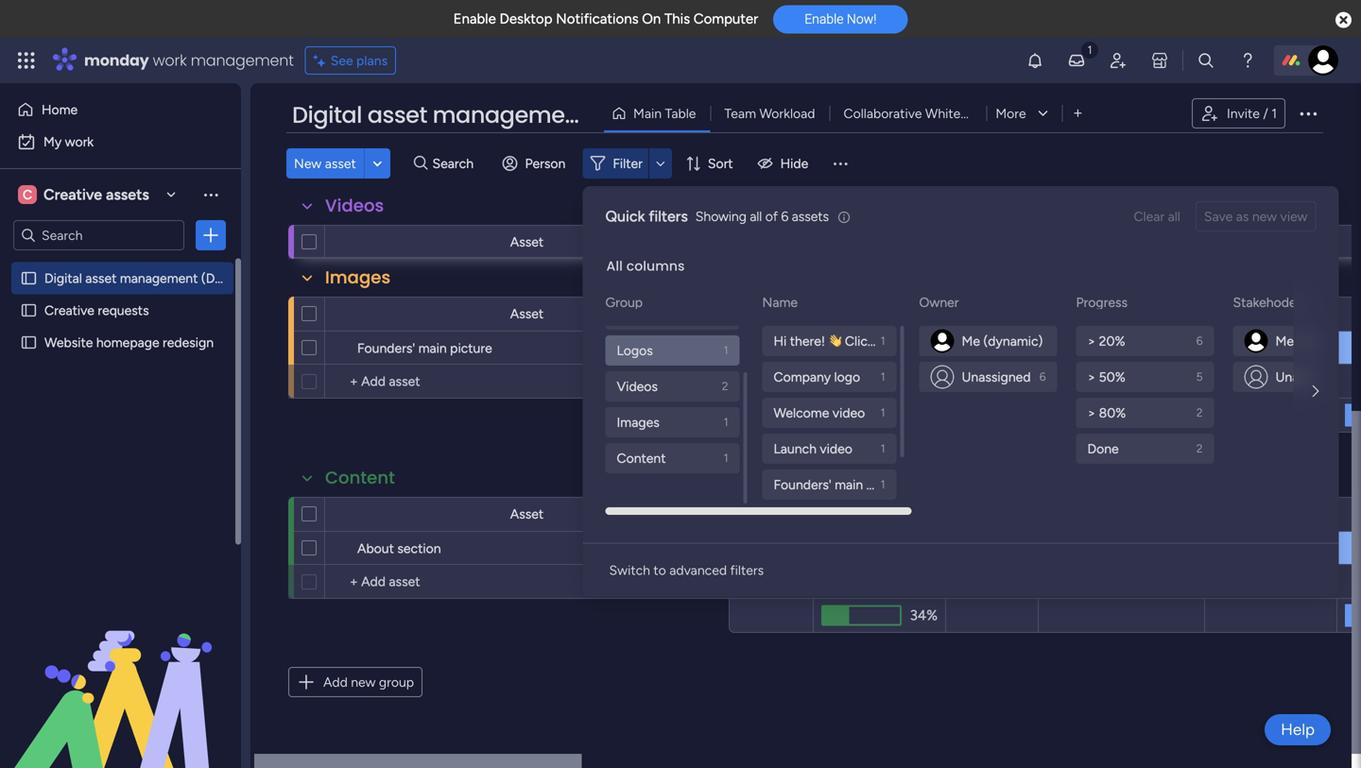 Task type: locate. For each thing, give the bounding box(es) containing it.
see
[[331, 52, 353, 69]]

picture up the "there's a configuration issue.
select which status columns will affect the progress calculation" image
[[867, 477, 909, 493]]

(dam) inside field
[[593, 99, 665, 131]]

me (dynamic) down account field
[[1276, 333, 1358, 349]]

images down videos field
[[325, 266, 391, 290]]

(dam) down options icon
[[201, 271, 240, 287]]

Search field
[[428, 150, 485, 177]]

all inside clear all button
[[1169, 209, 1181, 225]]

1 vertical spatial 6
[[1197, 334, 1204, 348]]

6 inside progress group
[[1197, 334, 1204, 348]]

founders' down launch
[[774, 477, 832, 493]]

1 horizontal spatial unassigned
[[1276, 369, 1345, 385]]

monday work management
[[84, 50, 294, 71]]

0 vertical spatial progress
[[1077, 295, 1128, 311]]

0 horizontal spatial assets
[[106, 186, 149, 204]]

video
[[833, 405, 866, 421], [820, 441, 853, 457]]

asset down person popup button
[[511, 234, 544, 250]]

6 right of
[[782, 209, 789, 225]]

0 horizontal spatial filters
[[649, 208, 688, 226]]

1 me from the left
[[962, 333, 981, 349]]

all columns
[[607, 257, 685, 276]]

(dynamic) down stakehoders field
[[984, 333, 1044, 349]]

asset up + add asset text field
[[511, 306, 544, 322]]

2 me (dynamic) from the left
[[1276, 333, 1358, 349]]

all right clear
[[1169, 209, 1181, 225]]

1 horizontal spatial work
[[153, 50, 187, 71]]

0 vertical spatial video
[[833, 405, 866, 421]]

% for 34 %
[[929, 541, 938, 556]]

me (dynamic)
[[962, 333, 1044, 349], [1276, 333, 1358, 349]]

0 vertical spatial 19
[[1128, 340, 1140, 356]]

work right my
[[65, 134, 94, 150]]

enable left 'desktop'
[[454, 10, 496, 27]]

creative
[[44, 186, 102, 204], [44, 303, 94, 319]]

videos down logos
[[617, 379, 658, 395]]

digital up new asset button
[[292, 99, 362, 131]]

1 horizontal spatial filters
[[731, 563, 764, 579]]

1 % from the top
[[929, 340, 938, 356]]

0 horizontal spatial videos
[[325, 194, 384, 218]]

creative inside 'list box'
[[44, 303, 94, 319]]

1 ny from the top
[[1238, 341, 1253, 355]]

1 left welcome
[[724, 416, 729, 429]]

1 all from the left
[[750, 209, 763, 225]]

0 horizontal spatial founders' main picture
[[358, 340, 493, 357]]

my work option
[[11, 127, 230, 157]]

work for my
[[65, 134, 94, 150]]

about
[[358, 541, 394, 557]]

add
[[323, 675, 348, 691]]

2 me from the left
[[1276, 333, 1295, 349]]

Stakehoders field
[[952, 304, 1031, 325]]

1 horizontal spatial assets
[[792, 209, 830, 225]]

asset for images
[[511, 306, 544, 322]]

6 up 5
[[1197, 334, 1204, 348]]

0 vertical spatial assets
[[106, 186, 149, 204]]

1 vertical spatial new
[[351, 675, 376, 691]]

public board image down public board icon
[[20, 334, 38, 352]]

asset right new
[[325, 156, 356, 172]]

me
[[962, 333, 981, 349], [1276, 333, 1295, 349]]

1 ny ice cream from the top
[[1238, 341, 1306, 355]]

progress group
[[1077, 326, 1219, 464]]

50%
[[1100, 369, 1126, 385]]

0 horizontal spatial digital
[[44, 271, 82, 287]]

0 horizontal spatial founders'
[[358, 340, 415, 357]]

1 horizontal spatial videos
[[617, 379, 658, 395]]

1 right logos
[[724, 344, 729, 358]]

3 > from the top
[[1088, 405, 1096, 421]]

1 vertical spatial 2
[[1197, 406, 1204, 420]]

me (dynamic) inside stakehoders group
[[1276, 333, 1358, 349]]

main
[[419, 340, 447, 357], [835, 477, 864, 493]]

6 left > 50%
[[1040, 370, 1047, 384]]

1 vertical spatial main
[[835, 477, 864, 493]]

john smith image down account
[[1245, 330, 1269, 353]]

lottie animation image
[[0, 578, 241, 769]]

2 19 from the top
[[1128, 541, 1140, 556]]

creative inside workspace selection element
[[44, 186, 102, 204]]

1 up progress field
[[881, 478, 886, 492]]

1 vertical spatial >
[[1088, 369, 1096, 385]]

1 vertical spatial work
[[65, 134, 94, 150]]

6 inside quick filters showing all of 6 assets
[[782, 209, 789, 225]]

1 horizontal spatial stakehoders
[[1234, 295, 1308, 311]]

options image
[[201, 226, 220, 245]]

enable left now!
[[805, 11, 844, 27]]

0 horizontal spatial stakehoders
[[957, 306, 1031, 323]]

0 horizontal spatial 6
[[782, 209, 789, 225]]

team
[[725, 105, 757, 122]]

content
[[617, 451, 666, 467], [325, 466, 395, 490]]

asset up + add asset text box
[[511, 506, 544, 523]]

me down account field
[[1276, 333, 1295, 349]]

2 asset from the top
[[511, 306, 544, 322]]

1 left 67
[[881, 334, 886, 348]]

assets inside quick filters showing all of 6 assets
[[792, 209, 830, 225]]

founders' inside name group
[[774, 477, 832, 493]]

videos down angle down icon
[[325, 194, 384, 218]]

0 vertical spatial videos
[[325, 194, 384, 218]]

all left of
[[750, 209, 763, 225]]

digital asset management (dam) up search field
[[292, 99, 665, 131]]

2 vertical spatial 2
[[1197, 442, 1204, 456]]

> left 80%
[[1088, 405, 1096, 421]]

list box
[[0, 259, 241, 614]]

1 right welcome video
[[881, 406, 886, 420]]

digital asset management (dam) inside field
[[292, 99, 665, 131]]

1 horizontal spatial column information image
[[920, 307, 935, 322]]

1 vertical spatial ny
[[1238, 541, 1253, 555]]

Images field
[[321, 266, 396, 290]]

john smith image down dapulse close icon
[[1309, 45, 1339, 76]]

1 vertical spatial asset
[[511, 306, 544, 322]]

progress left the "there's a configuration issue.
select which status columns will affect the progress calculation" image
[[835, 507, 886, 523]]

1 vertical spatial management
[[433, 99, 587, 131]]

clear
[[1134, 209, 1165, 225]]

1 horizontal spatial enable
[[805, 11, 844, 27]]

videos inside field
[[325, 194, 384, 218]]

1 right launch video
[[881, 442, 886, 456]]

creative for creative requests
[[44, 303, 94, 319]]

+ Add asset text field
[[335, 371, 721, 393]]

filters inside switch to advanced filters button
[[731, 563, 764, 579]]

1 for images
[[724, 416, 729, 429]]

column information image right account field
[[1312, 307, 1327, 322]]

1 vertical spatial progress
[[835, 507, 886, 523]]

1 vertical spatial founders' main picture
[[774, 477, 909, 493]]

1 horizontal spatial me (dynamic)
[[1276, 333, 1358, 349]]

me inside owner group
[[962, 333, 981, 349]]

public board image up public board icon
[[20, 270, 38, 288]]

1 vertical spatial video
[[820, 441, 853, 457]]

1 horizontal spatial new
[[1253, 209, 1278, 225]]

> left 20%
[[1088, 333, 1096, 349]]

founders' down "images" field
[[358, 340, 415, 357]]

0 vertical spatial asset
[[511, 234, 544, 250]]

0 vertical spatial work
[[153, 50, 187, 71]]

0 vertical spatial owner field
[[734, 304, 783, 325]]

digital up creative requests
[[44, 271, 82, 287]]

enable now!
[[805, 11, 877, 27]]

owner down launch
[[739, 507, 778, 523]]

management inside 'list box'
[[120, 271, 198, 287]]

2 public board image from the top
[[20, 334, 38, 352]]

2 % from the top
[[929, 541, 938, 556]]

0 vertical spatial 6
[[782, 209, 789, 225]]

0 vertical spatial new
[[1253, 209, 1278, 225]]

1 horizontal spatial progress
[[1077, 295, 1128, 311]]

asset
[[368, 99, 427, 131], [325, 156, 356, 172], [85, 271, 117, 287]]

digital asset management (dam)
[[292, 99, 665, 131], [44, 271, 240, 287]]

2 vertical spatial asset
[[511, 506, 544, 523]]

unassigned inside owner group
[[962, 369, 1031, 385]]

Owner field
[[734, 304, 783, 325], [734, 505, 783, 525]]

owner field left column information icon
[[734, 304, 783, 325]]

2 feb from the top
[[1104, 541, 1125, 556]]

enable inside button
[[805, 11, 844, 27]]

0 vertical spatial 2
[[723, 380, 729, 393]]

2 ny ice cream from the top
[[1238, 541, 1306, 555]]

1 feb 19 from the top
[[1104, 340, 1140, 356]]

work for monday
[[153, 50, 187, 71]]

images down logos
[[617, 415, 660, 431]]

19
[[1128, 340, 1140, 356], [1128, 541, 1140, 556]]

(dynamic) down account field
[[1298, 333, 1358, 349]]

clear all
[[1134, 209, 1181, 225]]

0 vertical spatial digital
[[292, 99, 362, 131]]

67
[[915, 340, 929, 356]]

owner up john smith image
[[920, 295, 960, 311]]

0 vertical spatial creative
[[44, 186, 102, 204]]

0 vertical spatial ice
[[1256, 341, 1271, 355]]

option
[[0, 262, 241, 265]]

1 for company logo
[[881, 370, 886, 384]]

unassigned down account field
[[1276, 369, 1345, 385]]

feb
[[1104, 340, 1125, 356], [1104, 541, 1125, 556]]

(dynamic)
[[984, 333, 1044, 349], [1298, 333, 1358, 349]]

2 (dynamic) from the left
[[1298, 333, 1358, 349]]

6
[[782, 209, 789, 225], [1197, 334, 1204, 348], [1040, 370, 1047, 384]]

save as new view
[[1205, 209, 1309, 225]]

1 vertical spatial ny ice cream
[[1238, 541, 1306, 555]]

stakehoders up owner group
[[957, 306, 1031, 323]]

stakehoders inside the all columns dialog
[[1234, 295, 1308, 311]]

1 cream from the top
[[1274, 341, 1306, 355]]

creative right c
[[44, 186, 102, 204]]

all columns dialog
[[583, 186, 1362, 597]]

Progress field
[[830, 505, 891, 525]]

creative up website
[[44, 303, 94, 319]]

1
[[1272, 105, 1278, 122], [881, 334, 886, 348], [724, 344, 729, 358], [881, 370, 886, 384], [881, 406, 886, 420], [724, 416, 729, 429], [881, 442, 886, 456], [724, 452, 729, 465], [881, 478, 886, 492]]

switch to advanced filters button
[[602, 556, 772, 586]]

owner left column information icon
[[739, 306, 778, 323]]

%
[[929, 340, 938, 356], [929, 541, 938, 556]]

1 public board image from the top
[[20, 270, 38, 288]]

asset
[[511, 234, 544, 250], [511, 306, 544, 322], [511, 506, 544, 523]]

2 horizontal spatial asset
[[368, 99, 427, 131]]

Videos field
[[321, 194, 389, 218]]

unassigned
[[962, 369, 1031, 385], [1276, 369, 1345, 385]]

0 horizontal spatial all
[[750, 209, 763, 225]]

work right monday
[[153, 50, 187, 71]]

1 vertical spatial asset
[[325, 156, 356, 172]]

0 horizontal spatial main
[[419, 340, 447, 357]]

1 vertical spatial cream
[[1274, 541, 1306, 555]]

asset inside field
[[368, 99, 427, 131]]

homepage
[[96, 335, 159, 351]]

> for > 80%
[[1088, 405, 1096, 421]]

0 vertical spatial (dam)
[[593, 99, 665, 131]]

invite
[[1228, 105, 1261, 122]]

video down logo
[[833, 405, 866, 421]]

2 for > 50%
[[1197, 406, 1204, 420]]

group
[[606, 295, 643, 311]]

(dynamic) inside stakehoders group
[[1298, 333, 1358, 349]]

0 horizontal spatial picture
[[450, 340, 493, 357]]

column information image
[[920, 307, 935, 322], [1312, 307, 1327, 322], [788, 507, 803, 523]]

john smith image
[[1309, 45, 1339, 76], [1245, 330, 1269, 353]]

(dynamic) for 6
[[984, 333, 1044, 349]]

1 right logo
[[881, 370, 886, 384]]

2 all from the left
[[1169, 209, 1181, 225]]

Deadline field
[[1092, 304, 1153, 325]]

group group
[[606, 264, 744, 474]]

unassigned down stakehoders field
[[962, 369, 1031, 385]]

1 vertical spatial picture
[[867, 477, 909, 493]]

1 vertical spatial digital asset management (dam)
[[44, 271, 240, 287]]

plans
[[357, 52, 388, 69]]

1 vertical spatial owner field
[[734, 505, 783, 525]]

0 vertical spatial cream
[[1274, 341, 1306, 355]]

0 vertical spatial main
[[419, 340, 447, 357]]

founders' main picture
[[358, 340, 493, 357], [774, 477, 909, 493]]

0 horizontal spatial column information image
[[788, 507, 803, 523]]

0 horizontal spatial unassigned
[[962, 369, 1031, 385]]

enable
[[454, 10, 496, 27], [805, 11, 844, 27]]

me right john smith image
[[962, 333, 981, 349]]

management
[[191, 50, 294, 71], [433, 99, 587, 131], [120, 271, 198, 287]]

founders'
[[358, 340, 415, 357], [774, 477, 832, 493]]

1 horizontal spatial (dynamic)
[[1298, 333, 1358, 349]]

collaborative whiteboard button
[[830, 98, 996, 129]]

help image
[[1239, 51, 1258, 70]]

1 horizontal spatial main
[[835, 477, 864, 493]]

search everything image
[[1197, 51, 1216, 70]]

menu image
[[832, 154, 851, 173]]

2 vertical spatial management
[[120, 271, 198, 287]]

0 horizontal spatial asset
[[85, 271, 117, 287]]

video down welcome video
[[820, 441, 853, 457]]

1 horizontal spatial founders' main picture
[[774, 477, 909, 493]]

digital asset management (dam) up requests
[[44, 271, 240, 287]]

home option
[[11, 95, 230, 125]]

2 vertical spatial 6
[[1040, 370, 1047, 384]]

1 inside button
[[1272, 105, 1278, 122]]

column information image
[[788, 307, 803, 322]]

new right add
[[351, 675, 376, 691]]

+ Add asset text field
[[335, 571, 721, 594]]

me (dynamic) inside owner group
[[962, 333, 1044, 349]]

name group
[[763, 326, 909, 536]]

founders' main picture inside name group
[[774, 477, 909, 493]]

0 horizontal spatial images
[[325, 266, 391, 290]]

1 for content
[[724, 452, 729, 465]]

2 > from the top
[[1088, 369, 1096, 385]]

select product image
[[17, 51, 36, 70]]

0 vertical spatial asset
[[368, 99, 427, 131]]

launch video
[[774, 441, 853, 457]]

1 me (dynamic) from the left
[[962, 333, 1044, 349]]

owner field down launch
[[734, 505, 783, 525]]

1 enable from the left
[[454, 10, 496, 27]]

me inside stakehoders group
[[1276, 333, 1295, 349]]

images
[[325, 266, 391, 290], [617, 415, 660, 431]]

0 horizontal spatial digital asset management (dam)
[[44, 271, 240, 287]]

1 left launch
[[724, 452, 729, 465]]

progress
[[1077, 295, 1128, 311], [835, 507, 886, 523]]

see plans
[[331, 52, 388, 69]]

2 vertical spatial asset
[[85, 271, 117, 287]]

asset up creative requests
[[85, 271, 117, 287]]

Content field
[[321, 466, 400, 491]]

1 horizontal spatial images
[[617, 415, 660, 431]]

1 vertical spatial creative
[[44, 303, 94, 319]]

filter button
[[583, 148, 672, 179]]

filters right advanced
[[731, 563, 764, 579]]

owner inside the all columns dialog
[[920, 295, 960, 311]]

2 unassigned from the left
[[1276, 369, 1345, 385]]

0 vertical spatial feb
[[1104, 340, 1125, 356]]

name
[[763, 295, 798, 311]]

1 horizontal spatial digital asset management (dam)
[[292, 99, 665, 131]]

5
[[1197, 370, 1204, 384]]

1 vertical spatial (dam)
[[201, 271, 240, 287]]

0 vertical spatial %
[[929, 340, 938, 356]]

feb 19
[[1104, 340, 1140, 356], [1104, 541, 1140, 556]]

ice
[[1256, 341, 1271, 355], [1256, 541, 1271, 555]]

0 vertical spatial digital asset management (dam)
[[292, 99, 665, 131]]

new right as
[[1253, 209, 1278, 225]]

1 (dynamic) from the left
[[984, 333, 1044, 349]]

2 inside group group
[[723, 380, 729, 393]]

column information image up john smith image
[[920, 307, 935, 322]]

1 asset from the top
[[511, 234, 544, 250]]

1 for launch video
[[881, 442, 886, 456]]

stakehoders down account element
[[1234, 295, 1308, 311]]

0 horizontal spatial john smith image
[[1245, 330, 1269, 353]]

1 vertical spatial digital
[[44, 271, 82, 287]]

monday
[[84, 50, 149, 71]]

1 vertical spatial images
[[617, 415, 660, 431]]

> left 50%
[[1088, 369, 1096, 385]]

digital
[[292, 99, 362, 131], [44, 271, 82, 287]]

0 vertical spatial ny ice cream
[[1238, 341, 1306, 355]]

3 asset from the top
[[511, 506, 544, 523]]

public board image
[[20, 270, 38, 288], [20, 334, 38, 352]]

me (dynamic) down stakehoders field
[[962, 333, 1044, 349]]

1 vertical spatial 19
[[1128, 541, 1140, 556]]

34
[[914, 541, 929, 556]]

filters right quick
[[649, 208, 688, 226]]

0 vertical spatial >
[[1088, 333, 1096, 349]]

0 horizontal spatial me (dynamic)
[[962, 333, 1044, 349]]

computer
[[694, 10, 759, 27]]

whiteboard
[[926, 105, 996, 122]]

1 for founders' main picture
[[881, 478, 886, 492]]

new
[[294, 156, 322, 172]]

(dynamic) inside owner group
[[984, 333, 1044, 349]]

1 image
[[1082, 39, 1099, 60]]

picture up + add asset text field
[[450, 340, 493, 357]]

34%
[[911, 607, 938, 624]]

2 enable from the left
[[805, 11, 844, 27]]

account element
[[1241, 230, 1303, 253]]

0 horizontal spatial work
[[65, 134, 94, 150]]

assets right of
[[792, 209, 830, 225]]

1 horizontal spatial picture
[[867, 477, 909, 493]]

me (dynamic) for unassigned
[[1276, 333, 1358, 349]]

section
[[398, 541, 441, 557]]

1 right /
[[1272, 105, 1278, 122]]

2 ice from the top
[[1256, 541, 1271, 555]]

1 > from the top
[[1088, 333, 1096, 349]]

2
[[723, 380, 729, 393], [1197, 406, 1204, 420], [1197, 442, 1204, 456]]

1 vertical spatial public board image
[[20, 334, 38, 352]]

1 horizontal spatial 6
[[1040, 370, 1047, 384]]

0 horizontal spatial (dynamic)
[[984, 333, 1044, 349]]

1 feb from the top
[[1104, 340, 1125, 356]]

67 %
[[915, 340, 938, 356]]

column information image left progress field
[[788, 507, 803, 523]]

ny ice cream
[[1238, 341, 1306, 355], [1238, 541, 1306, 555]]

2 for logos
[[723, 380, 729, 393]]

work inside my work option
[[65, 134, 94, 150]]

1 unassigned from the left
[[962, 369, 1031, 385]]

stakehoders
[[1234, 295, 1308, 311], [957, 306, 1031, 323]]

person button
[[495, 148, 577, 179]]

all
[[750, 209, 763, 225], [1169, 209, 1181, 225]]

> 80%
[[1088, 405, 1127, 421]]

my work link
[[11, 127, 230, 157]]

notifications
[[556, 10, 639, 27]]

0 horizontal spatial (dam)
[[201, 271, 240, 287]]

public board image
[[20, 302, 38, 320]]

update feed image
[[1068, 51, 1087, 70]]

advanced
[[670, 563, 727, 579]]

asset up angle down icon
[[368, 99, 427, 131]]

0 horizontal spatial new
[[351, 675, 376, 691]]

1 vertical spatial founders'
[[774, 477, 832, 493]]

filters
[[649, 208, 688, 226], [731, 563, 764, 579]]

progress up > 20%
[[1077, 295, 1128, 311]]

> 50%
[[1088, 369, 1126, 385]]

1 horizontal spatial digital
[[292, 99, 362, 131]]

6 inside owner group
[[1040, 370, 1047, 384]]

(dam) up filter
[[593, 99, 665, 131]]

assets up search in workspace field
[[106, 186, 149, 204]]

2 horizontal spatial 6
[[1197, 334, 1204, 348]]

images inside group group
[[617, 415, 660, 431]]

content inside field
[[325, 466, 395, 490]]



Task type: describe. For each thing, give the bounding box(es) containing it.
add new group button
[[288, 668, 423, 698]]

lottie animation element
[[0, 578, 241, 769]]

1 for logos
[[724, 344, 729, 358]]

> for > 20%
[[1088, 333, 1096, 349]]

2 ny from the top
[[1238, 541, 1253, 555]]

about section
[[358, 541, 441, 557]]

stakehoders inside field
[[957, 306, 1031, 323]]

owner for first the owner field from the bottom
[[739, 507, 778, 523]]

enable for enable now!
[[805, 11, 844, 27]]

workspace selection element
[[18, 183, 152, 206]]

20%
[[1100, 333, 1126, 349]]

invite / 1 button
[[1193, 98, 1286, 129]]

switch
[[610, 563, 651, 579]]

34 %
[[914, 541, 938, 556]]

table
[[665, 105, 697, 122]]

team workload button
[[711, 98, 830, 129]]

video for launch video
[[820, 441, 853, 457]]

requests
[[98, 303, 149, 319]]

arrow down image
[[650, 152, 672, 175]]

monday marketplace image
[[1151, 51, 1170, 70]]

column information image for account
[[1312, 307, 1327, 322]]

0 vertical spatial management
[[191, 50, 294, 71]]

progress inside field
[[835, 507, 886, 523]]

main table
[[634, 105, 697, 122]]

switch to advanced filters
[[610, 563, 764, 579]]

this
[[665, 10, 691, 27]]

/
[[1264, 105, 1269, 122]]

1 ice from the top
[[1256, 341, 1271, 355]]

home link
[[11, 95, 230, 125]]

asset for videos
[[511, 234, 544, 250]]

asset for content
[[511, 506, 544, 523]]

enable for enable desktop notifications on this computer
[[454, 10, 496, 27]]

video for welcome video
[[833, 405, 866, 421]]

management inside field
[[433, 99, 587, 131]]

videos inside group group
[[617, 379, 658, 395]]

2 feb 19 from the top
[[1104, 541, 1140, 556]]

invite members image
[[1109, 51, 1128, 70]]

add new group
[[323, 675, 414, 691]]

as
[[1237, 209, 1250, 225]]

john smith image
[[931, 330, 955, 353]]

redesign
[[163, 335, 214, 351]]

all inside quick filters showing all of 6 assets
[[750, 209, 763, 225]]

to
[[654, 563, 667, 579]]

welcome
[[774, 405, 830, 421]]

help
[[1282, 721, 1316, 740]]

account
[[1246, 306, 1297, 323]]

public board image for website homepage redesign
[[20, 334, 38, 352]]

Search in workspace field
[[40, 225, 158, 246]]

c
[[23, 187, 32, 203]]

images inside field
[[325, 266, 391, 290]]

80%
[[1100, 405, 1127, 421]]

picture inside name group
[[867, 477, 909, 493]]

logo
[[835, 369, 861, 385]]

unassigned inside stakehoders group
[[1276, 369, 1345, 385]]

> 20%
[[1088, 333, 1126, 349]]

showing
[[696, 209, 747, 225]]

Account field
[[1242, 304, 1302, 325]]

> for > 50%
[[1088, 369, 1096, 385]]

new asset
[[294, 156, 356, 172]]

content inside group group
[[617, 451, 666, 467]]

columns
[[627, 257, 685, 276]]

deadline
[[1097, 306, 1148, 323]]

progress inside the all columns dialog
[[1077, 295, 1128, 311]]

new asset button
[[287, 148, 364, 179]]

website
[[44, 335, 93, 351]]

list box containing digital asset management (dam)
[[0, 259, 241, 614]]

creative assets
[[44, 186, 149, 204]]

group
[[379, 675, 414, 691]]

workload
[[760, 105, 816, 122]]

enable now! button
[[774, 5, 908, 33]]

public board image for digital asset management (dam)
[[20, 270, 38, 288]]

home
[[42, 102, 78, 118]]

stakehoders group
[[1234, 326, 1362, 393]]

1 owner field from the top
[[734, 304, 783, 325]]

owner group
[[920, 326, 1062, 393]]

hide
[[781, 156, 809, 172]]

save
[[1205, 209, 1234, 225]]

owner for first the owner field from the top
[[739, 306, 778, 323]]

done
[[1088, 441, 1120, 457]]

collaborative
[[844, 105, 923, 122]]

new inside 'button'
[[351, 675, 376, 691]]

company
[[774, 369, 831, 385]]

more
[[996, 105, 1027, 122]]

there's a configuration issue.
select which status columns will affect the progress calculation image
[[896, 507, 911, 523]]

john smith image inside stakehoders group
[[1245, 330, 1269, 353]]

website homepage redesign
[[44, 335, 214, 351]]

now!
[[847, 11, 877, 27]]

main
[[634, 105, 662, 122]]

help button
[[1266, 715, 1332, 746]]

me for owner
[[962, 333, 981, 349]]

of
[[766, 209, 778, 225]]

quick filters showing all of 6 assets
[[606, 208, 830, 226]]

me for stakehoders
[[1276, 333, 1295, 349]]

0 vertical spatial founders' main picture
[[358, 340, 493, 357]]

notifications image
[[1026, 51, 1045, 70]]

2 owner field from the top
[[734, 505, 783, 525]]

me (dynamic) for 6
[[962, 333, 1044, 349]]

enable desktop notifications on this computer
[[454, 10, 759, 27]]

digital asset management (dam) inside 'list box'
[[44, 271, 240, 287]]

quick
[[606, 208, 646, 226]]

Digital asset management (DAM) field
[[288, 99, 665, 131]]

on
[[642, 10, 661, 27]]

1 19 from the top
[[1128, 340, 1140, 356]]

1 horizontal spatial john smith image
[[1309, 45, 1339, 76]]

workspace image
[[18, 184, 37, 205]]

options image
[[1298, 102, 1320, 125]]

person
[[525, 156, 566, 172]]

main inside name group
[[835, 477, 864, 493]]

collaborative whiteboard
[[844, 105, 996, 122]]

digital inside 'list box'
[[44, 271, 82, 287]]

asset inside button
[[325, 156, 356, 172]]

creative for creative assets
[[44, 186, 102, 204]]

filter
[[613, 156, 643, 172]]

(dynamic) for unassigned
[[1298, 333, 1358, 349]]

view
[[1281, 209, 1309, 225]]

all
[[607, 257, 623, 276]]

workspace options image
[[201, 185, 220, 204]]

see plans button
[[305, 46, 396, 75]]

clear all button
[[1127, 201, 1189, 232]]

0 vertical spatial founders'
[[358, 340, 415, 357]]

column information image for owner
[[788, 507, 803, 523]]

add view image
[[1075, 107, 1083, 120]]

0 vertical spatial picture
[[450, 340, 493, 357]]

creative requests
[[44, 303, 149, 319]]

dapulse close image
[[1336, 11, 1353, 30]]

assets inside workspace selection element
[[106, 186, 149, 204]]

more button
[[987, 98, 1063, 129]]

hide button
[[751, 148, 820, 179]]

2 cream from the top
[[1274, 541, 1306, 555]]

digital inside digital asset management (dam) field
[[292, 99, 362, 131]]

logos
[[617, 343, 653, 359]]

welcome video
[[774, 405, 866, 421]]

1 for welcome video
[[881, 406, 886, 420]]

0 vertical spatial filters
[[649, 208, 688, 226]]

main table button
[[604, 98, 711, 129]]

company logo
[[774, 369, 861, 385]]

my
[[44, 134, 62, 150]]

invite / 1
[[1228, 105, 1278, 122]]

my work
[[44, 134, 94, 150]]

% for 67 %
[[929, 340, 938, 356]]

new inside button
[[1253, 209, 1278, 225]]

launch
[[774, 441, 817, 457]]

sort
[[708, 156, 734, 172]]

angle down image
[[373, 157, 382, 171]]

team workload
[[725, 105, 816, 122]]

save as new view button
[[1196, 201, 1317, 232]]

v2 search image
[[414, 153, 428, 174]]



Task type: vqa. For each thing, say whether or not it's contained in the screenshot.
bottom Digital asset management (DAM)
yes



